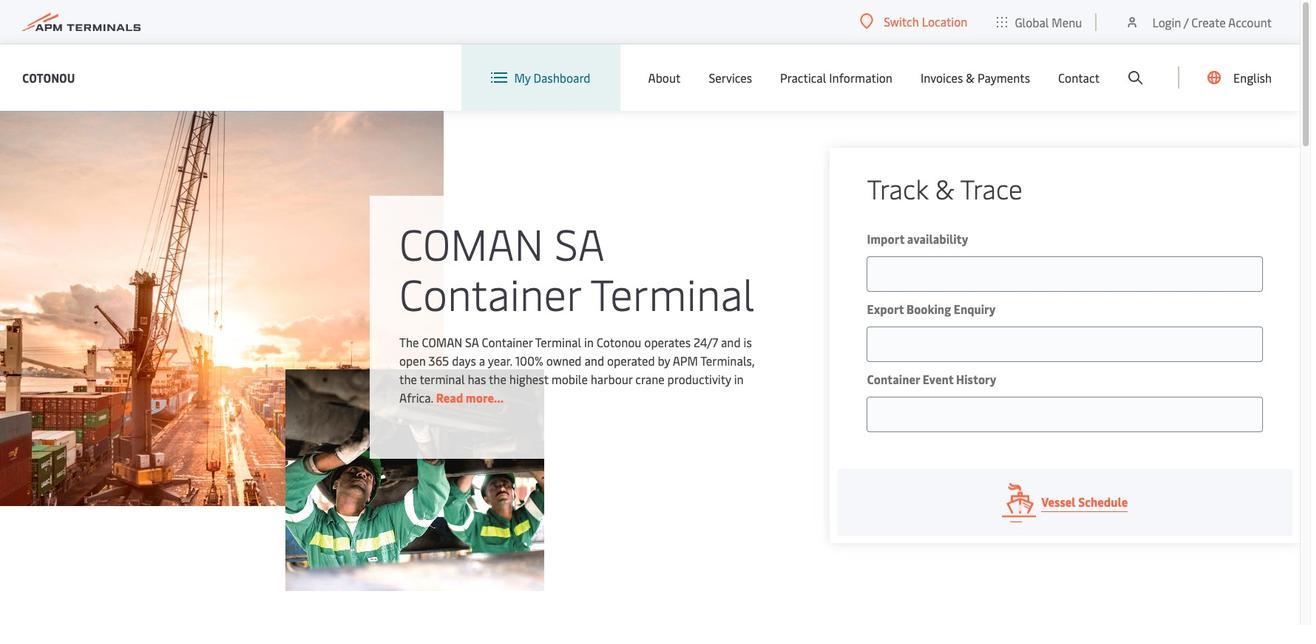 Task type: describe. For each thing, give the bounding box(es) containing it.
the
[[399, 334, 419, 350]]

read
[[436, 389, 463, 406]]

2 the from the left
[[489, 371, 507, 387]]

dashboard
[[534, 70, 591, 86]]

read more... link
[[436, 389, 504, 406]]

read more...
[[436, 389, 504, 406]]

/
[[1184, 14, 1189, 30]]

english
[[1234, 70, 1272, 86]]

global menu
[[1015, 14, 1082, 30]]

owned
[[546, 352, 582, 369]]

cotonou 1 image
[[0, 111, 444, 507]]

1 the from the left
[[399, 371, 417, 387]]

&
[[935, 170, 955, 206]]

crane
[[636, 371, 665, 387]]

has
[[468, 371, 486, 387]]

switch location
[[884, 13, 968, 30]]

global menu button
[[983, 0, 1097, 44]]

terminals,
[[701, 352, 755, 369]]

account
[[1229, 14, 1272, 30]]

booking
[[907, 301, 951, 317]]

coman
[[399, 213, 544, 272]]

terminal
[[420, 371, 465, 387]]

the coman sa container terminal in cotonou operates 24/7 and is open 365 days a year. 100% owned and operated by apm terminals, the terminal has the highest mobile harbour crane productivity in africa.
[[399, 334, 755, 406]]

highest
[[509, 371, 549, 387]]

a
[[479, 352, 485, 369]]

services button
[[709, 44, 752, 111]]

import availability
[[867, 231, 969, 247]]

operates
[[644, 334, 691, 350]]

login / create account
[[1153, 14, 1272, 30]]

apm
[[673, 352, 698, 369]]

track & trace
[[867, 170, 1023, 206]]

switch location button
[[860, 13, 968, 30]]

cotonou inside the coman sa container terminal in cotonou operates 24/7 and is open 365 days a year. 100% owned and operated by apm terminals, the terminal has the highest mobile harbour crane productivity in africa.
[[597, 334, 642, 350]]

terminal for sa
[[590, 264, 755, 322]]

coman sa container terminal
[[399, 213, 755, 322]]

my dashboard button
[[491, 44, 591, 111]]

vessel schedule
[[1042, 494, 1128, 510]]

365
[[429, 352, 449, 369]]

year.
[[488, 352, 512, 369]]

by
[[658, 352, 670, 369]]

vessel schedule link
[[838, 470, 1293, 536]]



Task type: vqa. For each thing, say whether or not it's contained in the screenshot.
in to the left
yes



Task type: locate. For each thing, give the bounding box(es) containing it.
container
[[399, 264, 581, 322], [482, 334, 533, 350], [867, 371, 920, 388]]

menu
[[1052, 14, 1082, 30]]

container left event
[[867, 371, 920, 388]]

productivity
[[668, 371, 731, 387]]

0 vertical spatial container
[[399, 264, 581, 322]]

harbour
[[591, 371, 633, 387]]

1 vertical spatial container
[[482, 334, 533, 350]]

terminal for coman sa
[[535, 334, 581, 350]]

cotonou link
[[22, 68, 75, 87]]

container up coman sa
[[399, 264, 581, 322]]

import
[[867, 231, 905, 247]]

in
[[584, 334, 594, 350], [734, 371, 744, 387]]

0 vertical spatial in
[[584, 334, 594, 350]]

about
[[648, 70, 681, 86]]

global
[[1015, 14, 1049, 30]]

schedule
[[1079, 494, 1128, 510]]

container for sa
[[399, 264, 581, 322]]

my
[[514, 70, 531, 86]]

1 horizontal spatial the
[[489, 371, 507, 387]]

in down the terminals,
[[734, 371, 744, 387]]

enquiry
[[954, 301, 996, 317]]

container inside coman sa container terminal
[[399, 264, 581, 322]]

vessel
[[1042, 494, 1076, 510]]

container inside the coman sa container terminal in cotonou operates 24/7 and is open 365 days a year. 100% owned and operated by apm terminals, the terminal has the highest mobile harbour crane productivity in africa.
[[482, 334, 533, 350]]

container up year.
[[482, 334, 533, 350]]

my dashboard
[[514, 70, 591, 86]]

1 horizontal spatial in
[[734, 371, 744, 387]]

mobile
[[552, 371, 588, 387]]

terminal inside coman sa container terminal
[[590, 264, 755, 322]]

services
[[709, 70, 752, 86]]

track
[[867, 170, 929, 206]]

about button
[[648, 44, 681, 111]]

1 vertical spatial terminal
[[535, 334, 581, 350]]

login / create account link
[[1125, 0, 1272, 44]]

terminal up operates
[[590, 264, 755, 322]]

0 horizontal spatial in
[[584, 334, 594, 350]]

more...
[[466, 389, 504, 406]]

is
[[744, 334, 752, 350]]

operated
[[607, 352, 655, 369]]

open
[[399, 352, 426, 369]]

the
[[399, 371, 417, 387], [489, 371, 507, 387]]

days
[[452, 352, 476, 369]]

0 vertical spatial and
[[721, 334, 741, 350]]

24/7
[[694, 334, 718, 350]]

0 vertical spatial terminal
[[590, 264, 755, 322]]

container event history
[[867, 371, 997, 388]]

event
[[923, 371, 954, 388]]

0 horizontal spatial cotonou
[[22, 69, 75, 85]]

cotonou 2 image
[[286, 370, 545, 592]]

login
[[1153, 14, 1182, 30]]

terminal up owned
[[535, 334, 581, 350]]

and left the is
[[721, 334, 741, 350]]

the down 'open'
[[399, 371, 417, 387]]

2 vertical spatial container
[[867, 371, 920, 388]]

switch
[[884, 13, 919, 30]]

0 horizontal spatial the
[[399, 371, 417, 387]]

1 vertical spatial in
[[734, 371, 744, 387]]

1 horizontal spatial cotonou
[[597, 334, 642, 350]]

container for coman sa
[[482, 334, 533, 350]]

1 horizontal spatial and
[[721, 334, 741, 350]]

and
[[721, 334, 741, 350], [585, 352, 604, 369]]

sa
[[555, 213, 604, 272]]

english button
[[1208, 44, 1272, 111]]

the down year.
[[489, 371, 507, 387]]

coman sa
[[422, 334, 479, 350]]

terminal
[[590, 264, 755, 322], [535, 334, 581, 350]]

history
[[956, 371, 997, 388]]

and up "harbour"
[[585, 352, 604, 369]]

0 horizontal spatial terminal
[[535, 334, 581, 350]]

trace
[[960, 170, 1023, 206]]

100%
[[515, 352, 543, 369]]

create
[[1192, 14, 1226, 30]]

1 vertical spatial cotonou
[[597, 334, 642, 350]]

export
[[867, 301, 904, 317]]

cotonou
[[22, 69, 75, 85], [597, 334, 642, 350]]

availability
[[907, 231, 969, 247]]

1 vertical spatial and
[[585, 352, 604, 369]]

in up mobile
[[584, 334, 594, 350]]

0 vertical spatial cotonou
[[22, 69, 75, 85]]

0 horizontal spatial and
[[585, 352, 604, 369]]

1 horizontal spatial terminal
[[590, 264, 755, 322]]

export booking enquiry
[[867, 301, 996, 317]]

africa.
[[399, 389, 433, 406]]

terminal inside the coman sa container terminal in cotonou operates 24/7 and is open 365 days a year. 100% owned and operated by apm terminals, the terminal has the highest mobile harbour crane productivity in africa.
[[535, 334, 581, 350]]

location
[[922, 13, 968, 30]]



